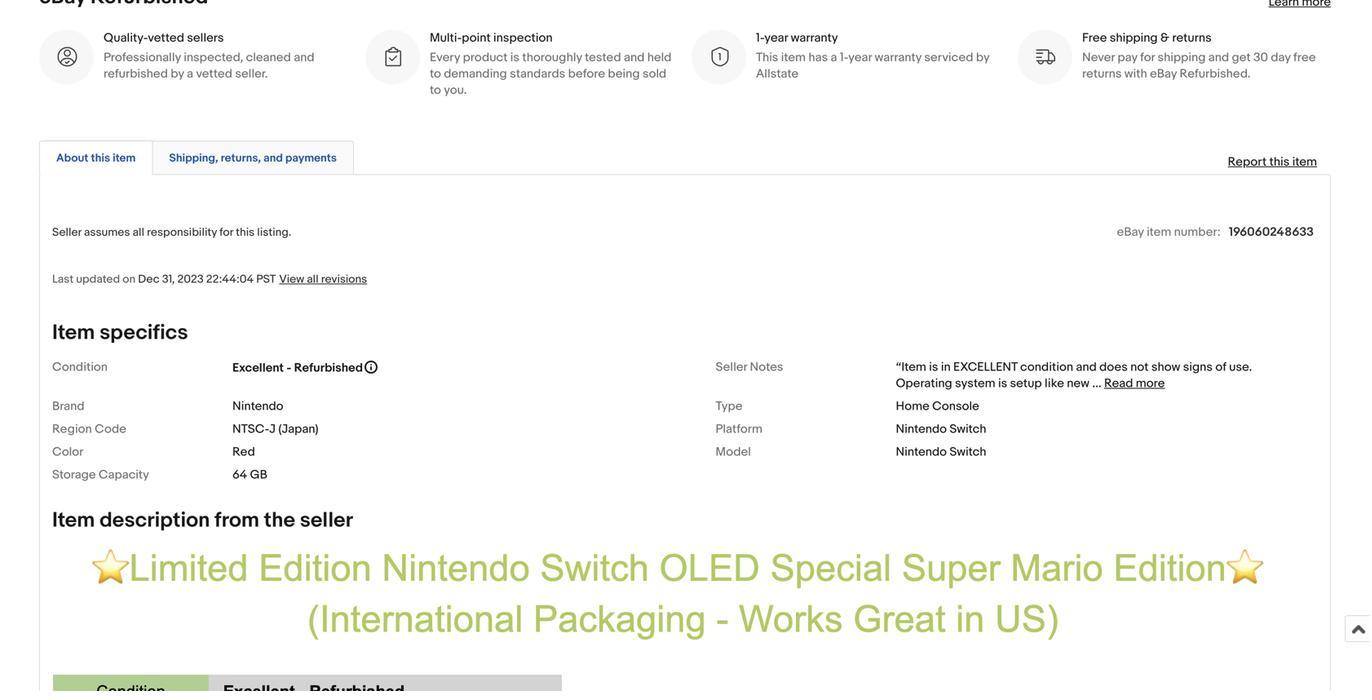 Task type: describe. For each thing, give the bounding box(es) containing it.
item inside 1-year warranty this item has a 1-year warranty serviced by allstate
[[781, 50, 806, 65]]

before
[[568, 67, 605, 81]]

this for report
[[1270, 155, 1290, 169]]

free
[[1294, 50, 1316, 65]]

returns,
[[221, 152, 261, 165]]

show
[[1152, 360, 1181, 374]]

demanding
[[444, 67, 507, 81]]

home
[[896, 399, 930, 414]]

ntsc-
[[233, 422, 269, 436]]

from
[[215, 508, 259, 533]]

every
[[430, 50, 460, 65]]

and inside '"item is in excellent condition and does not show signs of use. operating system is setup like new ...'
[[1076, 360, 1097, 374]]

ntsc-j (japan)
[[233, 422, 319, 436]]

seller assumes all responsibility for this listing.
[[52, 226, 292, 240]]

excellent - refurbished
[[233, 361, 363, 375]]

1 horizontal spatial returns
[[1173, 31, 1212, 45]]

0 horizontal spatial year
[[765, 31, 788, 45]]

on
[[123, 272, 136, 286]]

last updated on dec 31, 2023 22:44:04 pst view all revisions
[[52, 272, 367, 286]]

specifics
[[100, 320, 188, 345]]

and inside multi-point inspection every product is thoroughly tested and held to demanding standards before being sold to you.
[[624, 50, 645, 65]]

view
[[279, 272, 304, 286]]

by inside 1-year warranty this item has a 1-year warranty serviced by allstate
[[976, 50, 990, 65]]

new
[[1067, 376, 1090, 391]]

with details__icon image for this item has a 1-year warranty serviced by allstate
[[708, 46, 730, 68]]

a inside 1-year warranty this item has a 1-year warranty serviced by allstate
[[831, 50, 837, 65]]

not
[[1131, 360, 1149, 374]]

read more
[[1105, 376, 1165, 391]]

0 vertical spatial all
[[133, 226, 144, 240]]

view all revisions link
[[276, 272, 367, 286]]

tested
[[585, 50, 621, 65]]

...
[[1093, 376, 1102, 391]]

inspected,
[[184, 50, 243, 65]]

seller for seller notes
[[716, 360, 747, 374]]

1 to from the top
[[430, 67, 441, 81]]

1 vertical spatial shipping
[[1158, 50, 1206, 65]]

with details__icon image for every product is thoroughly tested and held to demanding standards before being sold to you.
[[382, 46, 404, 68]]

this
[[756, 50, 779, 65]]

region
[[52, 422, 92, 436]]

of
[[1216, 360, 1227, 374]]

item description from the seller
[[52, 508, 353, 533]]

excellent
[[954, 360, 1018, 374]]

with details__icon image for professionally inspected, cleaned and refurbished by a vetted seller.
[[55, 46, 78, 68]]

0 horizontal spatial for
[[220, 226, 233, 240]]

condition
[[52, 360, 108, 374]]

point
[[462, 31, 491, 45]]

shipping,
[[169, 152, 218, 165]]

updated
[[76, 272, 120, 286]]

model
[[716, 445, 751, 459]]

"item is in excellent condition and does not show signs of use. operating system is setup like new ...
[[896, 360, 1253, 391]]

1 vertical spatial warranty
[[875, 50, 922, 65]]

and inside the free shipping & returns never pay for shipping and get 30 day free returns with ebay refurbished.
[[1209, 50, 1230, 65]]

system
[[955, 376, 996, 391]]

dec
[[138, 272, 160, 286]]

like
[[1045, 376, 1065, 391]]

j
[[269, 422, 276, 436]]

is inside multi-point inspection every product is thoroughly tested and held to demanding standards before being sold to you.
[[511, 50, 520, 65]]

cleaned
[[246, 50, 291, 65]]

you.
[[444, 83, 467, 98]]

free shipping & returns never pay for shipping and get 30 day free returns with ebay refurbished.
[[1083, 31, 1316, 81]]

notes
[[750, 360, 784, 374]]

serviced
[[925, 50, 974, 65]]

never
[[1083, 50, 1115, 65]]

1 vertical spatial 1-
[[840, 50, 849, 65]]

switch for model
[[950, 445, 987, 459]]

pst
[[256, 272, 276, 286]]

setup
[[1010, 376, 1042, 391]]

item left number:
[[1147, 225, 1172, 240]]

the
[[264, 508, 295, 533]]

allstate
[[756, 67, 799, 81]]

seller
[[300, 508, 353, 533]]

storage
[[52, 467, 96, 482]]

gb
[[250, 467, 267, 482]]

and inside button
[[264, 152, 283, 165]]

color
[[52, 445, 83, 459]]

2 to from the top
[[430, 83, 441, 98]]

get
[[1232, 50, 1251, 65]]

more
[[1136, 376, 1165, 391]]

storage capacity
[[52, 467, 149, 482]]

read more button
[[1105, 376, 1165, 391]]

type
[[716, 399, 743, 414]]

refurbished
[[104, 67, 168, 81]]

inspection
[[494, 31, 553, 45]]

item right report
[[1293, 155, 1318, 169]]

1 horizontal spatial this
[[236, 226, 255, 240]]

item for item specifics
[[52, 320, 95, 345]]

thoroughly
[[522, 50, 582, 65]]

(japan)
[[278, 422, 319, 436]]

seller notes
[[716, 360, 784, 374]]

free
[[1083, 31, 1107, 45]]

64 gb
[[233, 467, 267, 482]]

1 vertical spatial returns
[[1083, 67, 1122, 81]]

64
[[233, 467, 247, 482]]

refurbished
[[294, 361, 363, 375]]

responsibility
[[147, 226, 217, 240]]

for inside the free shipping & returns never pay for shipping and get 30 day free returns with ebay refurbished.
[[1141, 50, 1155, 65]]

does
[[1100, 360, 1128, 374]]



Task type: vqa. For each thing, say whether or not it's contained in the screenshot.
responsibility
yes



Task type: locate. For each thing, give the bounding box(es) containing it.
payments
[[285, 152, 337, 165]]

item down storage
[[52, 508, 95, 533]]

warranty
[[791, 31, 838, 45], [875, 50, 922, 65]]

for right responsibility
[[220, 226, 233, 240]]

2 switch from the top
[[950, 445, 987, 459]]

1 vertical spatial seller
[[716, 360, 747, 374]]

1- right has
[[840, 50, 849, 65]]

item
[[52, 320, 95, 345], [52, 508, 95, 533]]

with
[[1125, 67, 1148, 81]]

0 vertical spatial returns
[[1173, 31, 1212, 45]]

all right the view at the top of page
[[307, 272, 319, 286]]

report this item
[[1228, 155, 1318, 169]]

excellent
[[233, 361, 284, 375]]

3 with details__icon image from the left
[[708, 46, 730, 68]]

this
[[91, 152, 110, 165], [1270, 155, 1290, 169], [236, 226, 255, 240]]

quality-
[[104, 31, 148, 45]]

is left in
[[929, 360, 939, 374]]

product
[[463, 50, 508, 65]]

a
[[831, 50, 837, 65], [187, 67, 193, 81]]

30
[[1254, 50, 1269, 65]]

0 vertical spatial item
[[52, 320, 95, 345]]

quality-vetted sellers professionally inspected, cleaned and refurbished by a vetted seller.
[[104, 31, 315, 81]]

item specifics
[[52, 320, 188, 345]]

capacity
[[99, 467, 149, 482]]

to left you.
[[430, 83, 441, 98]]

all right assumes
[[133, 226, 144, 240]]

and inside quality-vetted sellers professionally inspected, cleaned and refurbished by a vetted seller.
[[294, 50, 315, 65]]

nintendo for model
[[896, 445, 947, 459]]

about this item
[[56, 152, 136, 165]]

1 horizontal spatial is
[[929, 360, 939, 374]]

1 vertical spatial vetted
[[196, 67, 232, 81]]

year up the this
[[765, 31, 788, 45]]

and up the being
[[624, 50, 645, 65]]

0 vertical spatial vetted
[[148, 31, 184, 45]]

this right report
[[1270, 155, 1290, 169]]

0 horizontal spatial this
[[91, 152, 110, 165]]

1 vertical spatial nintendo switch
[[896, 445, 987, 459]]

196060248633
[[1229, 225, 1314, 240]]

1 vertical spatial is
[[929, 360, 939, 374]]

use.
[[1230, 360, 1253, 374]]

returns
[[1173, 31, 1212, 45], [1083, 67, 1122, 81]]

sold
[[643, 67, 667, 81]]

item right about
[[113, 152, 136, 165]]

report
[[1228, 155, 1267, 169]]

0 horizontal spatial vetted
[[148, 31, 184, 45]]

1-
[[756, 31, 765, 45], [840, 50, 849, 65]]

1 horizontal spatial for
[[1141, 50, 1155, 65]]

and up refurbished.
[[1209, 50, 1230, 65]]

1 vertical spatial by
[[171, 67, 184, 81]]

1 vertical spatial all
[[307, 272, 319, 286]]

read
[[1105, 376, 1134, 391]]

has
[[809, 50, 828, 65]]

number:
[[1175, 225, 1221, 240]]

2 horizontal spatial is
[[999, 376, 1008, 391]]

in
[[941, 360, 951, 374]]

shipping up pay
[[1110, 31, 1158, 45]]

is down "inspection"
[[511, 50, 520, 65]]

year right has
[[849, 50, 872, 65]]

item
[[781, 50, 806, 65], [113, 152, 136, 165], [1293, 155, 1318, 169], [1147, 225, 1172, 240]]

is left setup
[[999, 376, 1008, 391]]

with details__icon image left refurbished
[[55, 46, 78, 68]]

0 vertical spatial switch
[[950, 422, 987, 436]]

0 vertical spatial for
[[1141, 50, 1155, 65]]

by
[[976, 50, 990, 65], [171, 67, 184, 81]]

0 horizontal spatial all
[[133, 226, 144, 240]]

by down professionally
[[171, 67, 184, 81]]

with details__icon image for never pay for shipping and get 30 day free returns with ebay refurbished.
[[1034, 46, 1057, 68]]

a right has
[[831, 50, 837, 65]]

this inside button
[[91, 152, 110, 165]]

0 vertical spatial year
[[765, 31, 788, 45]]

0 horizontal spatial 1-
[[756, 31, 765, 45]]

sellers
[[187, 31, 224, 45]]

revisions
[[321, 272, 367, 286]]

1 horizontal spatial 1-
[[840, 50, 849, 65]]

this for about
[[91, 152, 110, 165]]

and up the new
[[1076, 360, 1097, 374]]

this right about
[[91, 152, 110, 165]]

and right cleaned
[[294, 50, 315, 65]]

returns down never
[[1083, 67, 1122, 81]]

1 item from the top
[[52, 320, 95, 345]]

0 horizontal spatial seller
[[52, 226, 81, 240]]

multi-
[[430, 31, 462, 45]]

2023
[[177, 272, 204, 286]]

vetted up professionally
[[148, 31, 184, 45]]

by inside quality-vetted sellers professionally inspected, cleaned and refurbished by a vetted seller.
[[171, 67, 184, 81]]

and right the returns,
[[264, 152, 283, 165]]

2 item from the top
[[52, 508, 95, 533]]

0 vertical spatial nintendo
[[233, 399, 283, 414]]

region code
[[52, 422, 126, 436]]

with details__icon image
[[55, 46, 78, 68], [382, 46, 404, 68], [708, 46, 730, 68], [1034, 46, 1057, 68]]

this left listing.
[[236, 226, 255, 240]]

1 horizontal spatial by
[[976, 50, 990, 65]]

by right the serviced
[[976, 50, 990, 65]]

2 nintendo switch from the top
[[896, 445, 987, 459]]

0 vertical spatial seller
[[52, 226, 81, 240]]

day
[[1271, 50, 1291, 65]]

switch for platform
[[950, 422, 987, 436]]

pay
[[1118, 50, 1138, 65]]

ebay item number: 196060248633
[[1117, 225, 1314, 240]]

1 horizontal spatial seller
[[716, 360, 747, 374]]

0 horizontal spatial returns
[[1083, 67, 1122, 81]]

-
[[287, 361, 292, 375]]

shipping, returns, and payments
[[169, 152, 337, 165]]

home console
[[896, 399, 980, 414]]

operating
[[896, 376, 953, 391]]

warranty up has
[[791, 31, 838, 45]]

platform
[[716, 422, 763, 436]]

ebay right with
[[1150, 67, 1177, 81]]

seller for seller assumes all responsibility for this listing.
[[52, 226, 81, 240]]

multi-point inspection every product is thoroughly tested and held to demanding standards before being sold to you.
[[430, 31, 672, 98]]

1 vertical spatial to
[[430, 83, 441, 98]]

1 horizontal spatial a
[[831, 50, 837, 65]]

1 vertical spatial for
[[220, 226, 233, 240]]

being
[[608, 67, 640, 81]]

listing.
[[257, 226, 292, 240]]

assumes
[[84, 226, 130, 240]]

0 vertical spatial shipping
[[1110, 31, 1158, 45]]

2 with details__icon image from the left
[[382, 46, 404, 68]]

1 vertical spatial year
[[849, 50, 872, 65]]

to down every
[[430, 67, 441, 81]]

ebay inside the free shipping & returns never pay for shipping and get 30 day free returns with ebay refurbished.
[[1150, 67, 1177, 81]]

1 vertical spatial a
[[187, 67, 193, 81]]

standards
[[510, 67, 566, 81]]

vetted
[[148, 31, 184, 45], [196, 67, 232, 81]]

tab list
[[39, 138, 1331, 175]]

with details__icon image left never
[[1034, 46, 1057, 68]]

0 horizontal spatial ebay
[[1117, 225, 1144, 240]]

1 vertical spatial switch
[[950, 445, 987, 459]]

nintendo switch for platform
[[896, 422, 987, 436]]

nintendo switch for model
[[896, 445, 987, 459]]

for right pay
[[1141, 50, 1155, 65]]

professionally
[[104, 50, 181, 65]]

1 vertical spatial ebay
[[1117, 225, 1144, 240]]

to
[[430, 67, 441, 81], [430, 83, 441, 98]]

2 vertical spatial is
[[999, 376, 1008, 391]]

and
[[294, 50, 315, 65], [624, 50, 645, 65], [1209, 50, 1230, 65], [264, 152, 283, 165], [1076, 360, 1097, 374]]

1 horizontal spatial vetted
[[196, 67, 232, 81]]

"item
[[896, 360, 927, 374]]

item inside button
[[113, 152, 136, 165]]

2 horizontal spatial this
[[1270, 155, 1290, 169]]

0 vertical spatial nintendo switch
[[896, 422, 987, 436]]

0 horizontal spatial a
[[187, 67, 193, 81]]

4 with details__icon image from the left
[[1034, 46, 1057, 68]]

report this item link
[[1220, 147, 1326, 178]]

warranty left the serviced
[[875, 50, 922, 65]]

31,
[[162, 272, 175, 286]]

code
[[95, 422, 126, 436]]

vetted down inspected,
[[196, 67, 232, 81]]

ebay left number:
[[1117, 225, 1144, 240]]

held
[[648, 50, 672, 65]]

nintendo
[[233, 399, 283, 414], [896, 422, 947, 436], [896, 445, 947, 459]]

1 horizontal spatial warranty
[[875, 50, 922, 65]]

0 vertical spatial ebay
[[1150, 67, 1177, 81]]

console
[[933, 399, 980, 414]]

0 vertical spatial by
[[976, 50, 990, 65]]

0 horizontal spatial by
[[171, 67, 184, 81]]

0 horizontal spatial warranty
[[791, 31, 838, 45]]

seller left assumes
[[52, 226, 81, 240]]

red
[[233, 445, 255, 459]]

0 vertical spatial is
[[511, 50, 520, 65]]

nintendo switch
[[896, 422, 987, 436], [896, 445, 987, 459]]

item up allstate at top right
[[781, 50, 806, 65]]

about
[[56, 152, 88, 165]]

2 vertical spatial nintendo
[[896, 445, 947, 459]]

0 vertical spatial 1-
[[756, 31, 765, 45]]

1 vertical spatial item
[[52, 508, 95, 533]]

a inside quality-vetted sellers professionally inspected, cleaned and refurbished by a vetted seller.
[[187, 67, 193, 81]]

1 horizontal spatial all
[[307, 272, 319, 286]]

condition
[[1021, 360, 1074, 374]]

0 vertical spatial warranty
[[791, 31, 838, 45]]

with details__icon image left the this
[[708, 46, 730, 68]]

shipping down &
[[1158, 50, 1206, 65]]

1- up the this
[[756, 31, 765, 45]]

1 switch from the top
[[950, 422, 987, 436]]

0 vertical spatial a
[[831, 50, 837, 65]]

1 vertical spatial nintendo
[[896, 422, 947, 436]]

about this item button
[[56, 151, 136, 166]]

item for item description from the seller
[[52, 508, 95, 533]]

nintendo for platform
[[896, 422, 947, 436]]

&
[[1161, 31, 1170, 45]]

year
[[765, 31, 788, 45], [849, 50, 872, 65]]

a down inspected,
[[187, 67, 193, 81]]

seller left the notes
[[716, 360, 747, 374]]

returns right &
[[1173, 31, 1212, 45]]

1 horizontal spatial year
[[849, 50, 872, 65]]

signs
[[1184, 360, 1213, 374]]

tab list containing about this item
[[39, 138, 1331, 175]]

0 horizontal spatial is
[[511, 50, 520, 65]]

1 horizontal spatial ebay
[[1150, 67, 1177, 81]]

1 with details__icon image from the left
[[55, 46, 78, 68]]

0 vertical spatial to
[[430, 67, 441, 81]]

1 nintendo switch from the top
[[896, 422, 987, 436]]

item up condition
[[52, 320, 95, 345]]

with details__icon image left every
[[382, 46, 404, 68]]



